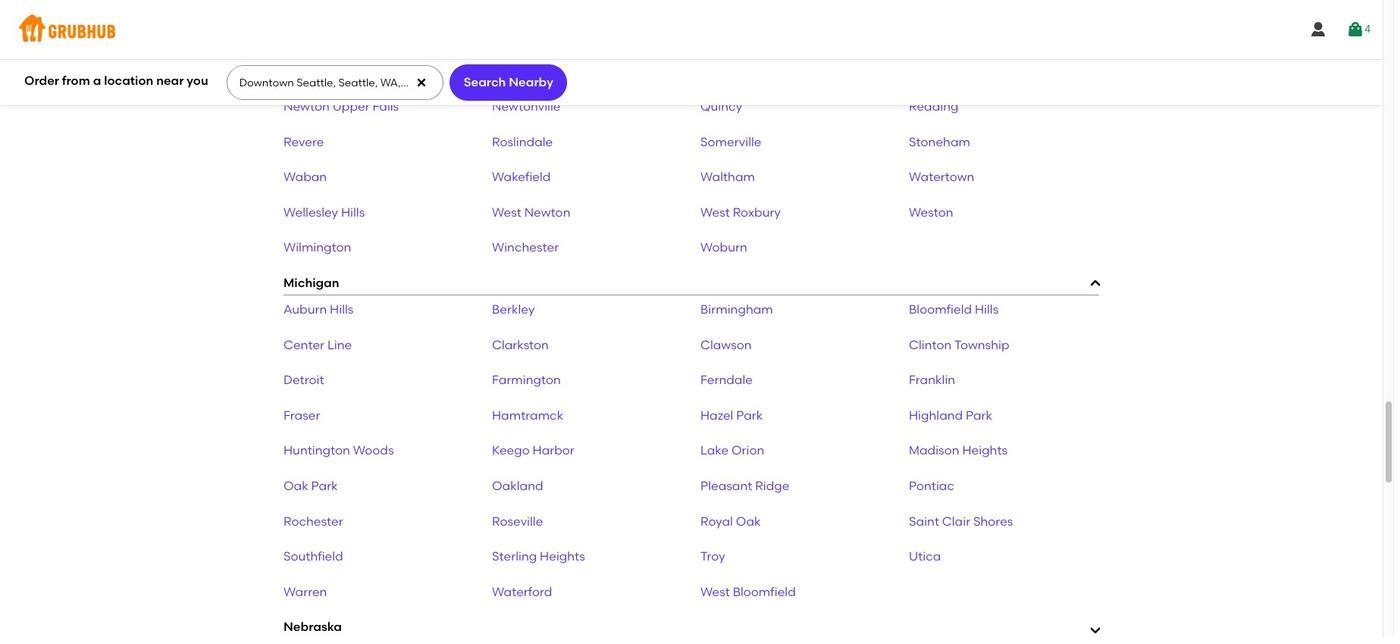 Task type: describe. For each thing, give the bounding box(es) containing it.
you
[[187, 73, 208, 88]]

quincy link
[[701, 99, 742, 114]]

keego harbor link
[[492, 444, 575, 458]]

west bloomfield link
[[701, 585, 796, 599]]

southfield
[[284, 550, 343, 564]]

waltham link
[[701, 170, 755, 184]]

highlands
[[750, 64, 809, 79]]

roseville
[[492, 514, 543, 529]]

roseville link
[[492, 514, 543, 529]]

heights for sterling heights
[[540, 550, 585, 564]]

birmingham link
[[701, 303, 773, 317]]

royal oak
[[701, 514, 761, 529]]

stoneham
[[909, 135, 970, 149]]

lake orion link
[[701, 444, 764, 458]]

park for hazel park
[[736, 409, 763, 423]]

lower
[[958, 64, 994, 79]]

hazel park
[[701, 409, 763, 423]]

west bloomfield
[[701, 585, 796, 599]]

saint clair shores link
[[909, 514, 1013, 529]]

west for west newton
[[492, 205, 521, 220]]

falls for newton lower falls
[[997, 64, 1023, 79]]

highland park link
[[909, 409, 993, 423]]

quincy
[[701, 99, 742, 114]]

newton lower falls
[[909, 64, 1023, 79]]

4 button
[[1347, 16, 1371, 43]]

1 horizontal spatial bloomfield
[[909, 303, 972, 317]]

newton center link
[[492, 64, 582, 79]]

1 horizontal spatial svg image
[[1309, 20, 1328, 39]]

highland park
[[909, 409, 993, 423]]

sterling heights link
[[492, 550, 585, 564]]

0 vertical spatial oak
[[284, 479, 308, 494]]

4
[[1365, 23, 1371, 36]]

clair
[[942, 514, 971, 529]]

rochester link
[[284, 514, 343, 529]]

auburn hills link
[[284, 303, 354, 317]]

waban link
[[284, 170, 327, 184]]

madison
[[909, 444, 960, 458]]

newton for newton lower falls
[[909, 64, 955, 79]]

hills for auburn hills
[[330, 303, 354, 317]]

saint clair shores
[[909, 514, 1013, 529]]

clinton township
[[909, 338, 1010, 352]]

roxbury
[[733, 205, 781, 220]]

utica link
[[909, 550, 941, 564]]

warren
[[284, 585, 327, 599]]

1 vertical spatial center
[[284, 338, 325, 352]]

weston
[[909, 205, 953, 220]]

newtonville
[[492, 99, 561, 114]]

west for west roxbury
[[701, 205, 730, 220]]

center line link
[[284, 338, 352, 352]]

waban
[[284, 170, 327, 184]]

roslindale
[[492, 135, 553, 149]]

madison heights link
[[909, 444, 1008, 458]]

near
[[156, 73, 184, 88]]

michigan
[[284, 276, 339, 290]]

nearby
[[509, 75, 553, 89]]

somerville link
[[701, 135, 762, 149]]

auburn
[[284, 303, 327, 317]]

revere link
[[284, 135, 324, 149]]

farmington link
[[492, 373, 561, 388]]

newton center
[[492, 64, 582, 79]]

huntington woods
[[284, 444, 394, 458]]

pontiac link
[[909, 479, 955, 494]]

revere
[[284, 135, 324, 149]]

rochester
[[284, 514, 343, 529]]

search nearby
[[464, 75, 553, 89]]

west for west bloomfield
[[701, 585, 730, 599]]

search nearby button
[[450, 64, 567, 101]]

saint
[[909, 514, 939, 529]]

center line
[[284, 338, 352, 352]]

a
[[93, 73, 101, 88]]

order from a location near you
[[24, 73, 208, 88]]

order
[[24, 73, 59, 88]]

madison heights
[[909, 444, 1008, 458]]

newton link
[[284, 64, 330, 79]]

birmingham
[[701, 303, 773, 317]]

newton for newton highlands
[[701, 64, 747, 79]]

wellesley hills link
[[284, 205, 365, 220]]

bloomfield hills link
[[909, 303, 999, 317]]

oak park link
[[284, 479, 338, 494]]

upper
[[333, 99, 370, 114]]

keego
[[492, 444, 530, 458]]



Task type: locate. For each thing, give the bounding box(es) containing it.
1 horizontal spatial oak
[[736, 514, 761, 529]]

clarkston link
[[492, 338, 549, 352]]

ferndale
[[701, 373, 753, 388]]

oakland link
[[492, 479, 543, 494]]

wilmington
[[284, 241, 351, 255]]

highland
[[909, 409, 963, 423]]

from
[[62, 73, 90, 88]]

newton upper falls
[[284, 99, 399, 114]]

falls for newton upper falls
[[373, 99, 399, 114]]

pleasant
[[701, 479, 752, 494]]

huntington
[[284, 444, 350, 458]]

center up detroit
[[284, 338, 325, 352]]

1 horizontal spatial park
[[736, 409, 763, 423]]

somerville
[[701, 135, 762, 149]]

1 vertical spatial heights
[[540, 550, 585, 564]]

0 horizontal spatial falls
[[373, 99, 399, 114]]

newton for newton upper falls
[[284, 99, 330, 114]]

weston link
[[909, 205, 953, 220]]

hazel park link
[[701, 409, 763, 423]]

ferndale link
[[701, 373, 753, 388]]

location
[[104, 73, 153, 88]]

west up woburn
[[701, 205, 730, 220]]

hamtramck link
[[492, 409, 564, 423]]

west roxbury
[[701, 205, 781, 220]]

royal
[[701, 514, 733, 529]]

falls right lower
[[997, 64, 1023, 79]]

wellesley hills
[[284, 205, 365, 220]]

wellesley
[[284, 205, 338, 220]]

1 vertical spatial bloomfield
[[733, 585, 796, 599]]

oak right 'royal'
[[736, 514, 761, 529]]

oak park
[[284, 479, 338, 494]]

oak
[[284, 479, 308, 494], [736, 514, 761, 529]]

newton upper falls link
[[284, 99, 399, 114]]

hills up line
[[330, 303, 354, 317]]

hills for bloomfield hills
[[975, 303, 999, 317]]

lake orion
[[701, 444, 764, 458]]

2 horizontal spatial park
[[966, 409, 993, 423]]

clinton
[[909, 338, 952, 352]]

west roxbury link
[[701, 205, 781, 220]]

hills up the township
[[975, 303, 999, 317]]

0 horizontal spatial heights
[[540, 550, 585, 564]]

clarkston
[[492, 338, 549, 352]]

troy
[[701, 550, 725, 564]]

west newton
[[492, 205, 571, 220]]

auburn hills
[[284, 303, 354, 317]]

woburn
[[701, 241, 747, 255]]

falls right upper
[[373, 99, 399, 114]]

main navigation navigation
[[0, 0, 1383, 59]]

pontiac
[[909, 479, 955, 494]]

svg image
[[1309, 20, 1328, 39], [1347, 20, 1365, 39], [416, 77, 428, 89]]

bloomfield hills
[[909, 303, 999, 317]]

fraser
[[284, 409, 320, 423]]

heights down highland park link
[[962, 444, 1008, 458]]

orion
[[732, 444, 764, 458]]

park right hazel
[[736, 409, 763, 423]]

wakefield
[[492, 170, 551, 184]]

0 horizontal spatial bloomfield
[[733, 585, 796, 599]]

huntington woods link
[[284, 444, 394, 458]]

southfield link
[[284, 550, 343, 564]]

0 horizontal spatial park
[[311, 479, 338, 494]]

keego harbor
[[492, 444, 575, 458]]

park up the 'madison heights' link in the bottom of the page
[[966, 409, 993, 423]]

waterford
[[492, 585, 552, 599]]

sterling heights
[[492, 550, 585, 564]]

park down huntington
[[311, 479, 338, 494]]

west down troy link
[[701, 585, 730, 599]]

0 vertical spatial bloomfield
[[909, 303, 972, 317]]

heights for madison heights
[[962, 444, 1008, 458]]

wilmington link
[[284, 241, 351, 255]]

woods
[[353, 444, 394, 458]]

warren link
[[284, 585, 327, 599]]

hills for wellesley hills
[[341, 205, 365, 220]]

1 vertical spatial falls
[[373, 99, 399, 114]]

waltham
[[701, 170, 755, 184]]

watertown link
[[909, 170, 975, 184]]

0 vertical spatial center
[[541, 64, 582, 79]]

0 vertical spatial heights
[[962, 444, 1008, 458]]

newton highlands
[[701, 64, 809, 79]]

stoneham link
[[909, 135, 970, 149]]

center up 'newtonville'
[[541, 64, 582, 79]]

0 horizontal spatial center
[[284, 338, 325, 352]]

newton for newton center
[[492, 64, 538, 79]]

park for highland park
[[966, 409, 993, 423]]

0 horizontal spatial oak
[[284, 479, 308, 494]]

oakland
[[492, 479, 543, 494]]

oak up rochester on the bottom left
[[284, 479, 308, 494]]

detroit link
[[284, 373, 324, 388]]

newton lower falls link
[[909, 64, 1023, 79]]

0 vertical spatial falls
[[997, 64, 1023, 79]]

detroit
[[284, 373, 324, 388]]

park for oak park
[[311, 479, 338, 494]]

search
[[464, 75, 506, 89]]

woburn link
[[701, 241, 747, 255]]

berkley link
[[492, 303, 535, 317]]

svg image inside 4 button
[[1347, 20, 1365, 39]]

newtonville link
[[492, 99, 561, 114]]

clawson
[[701, 338, 752, 352]]

troy link
[[701, 550, 725, 564]]

lake
[[701, 444, 729, 458]]

1 horizontal spatial falls
[[997, 64, 1023, 79]]

west down wakefield
[[492, 205, 521, 220]]

newton highlands link
[[701, 64, 809, 79]]

heights right sterling
[[540, 550, 585, 564]]

newton for newton link
[[284, 64, 330, 79]]

2 horizontal spatial svg image
[[1347, 20, 1365, 39]]

farmington
[[492, 373, 561, 388]]

franklin link
[[909, 373, 955, 388]]

1 horizontal spatial heights
[[962, 444, 1008, 458]]

clinton township link
[[909, 338, 1010, 352]]

shores
[[973, 514, 1013, 529]]

pleasant ridge
[[701, 479, 790, 494]]

hills right the wellesley
[[341, 205, 365, 220]]

0 horizontal spatial svg image
[[416, 77, 428, 89]]

sterling
[[492, 550, 537, 564]]

1 horizontal spatial center
[[541, 64, 582, 79]]

Search Address search field
[[226, 66, 442, 99]]

1 vertical spatial oak
[[736, 514, 761, 529]]

falls
[[997, 64, 1023, 79], [373, 99, 399, 114]]



Task type: vqa. For each thing, say whether or not it's contained in the screenshot.
Michigan
yes



